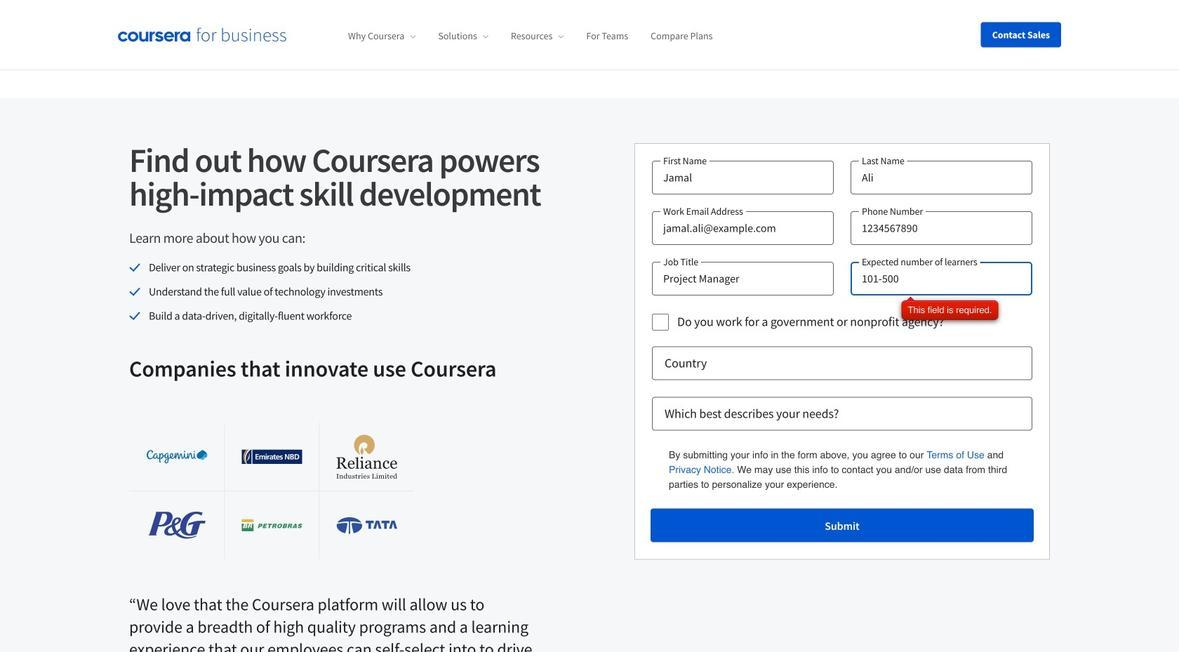 Task type: describe. For each thing, give the bounding box(es) containing it.
Country Code + Phone Number telephone field
[[851, 211, 1033, 245]]

emirates logo image
[[242, 449, 302, 465]]

Job Title text field
[[652, 262, 834, 296]]

tata logo image
[[337, 518, 397, 534]]



Task type: vqa. For each thing, say whether or not it's contained in the screenshot.
option
yes



Task type: locate. For each thing, give the bounding box(es) containing it.
Work Email Address email field
[[652, 211, 834, 245]]

None checkbox
[[652, 314, 669, 331]]

petrobras logo image
[[242, 520, 302, 532]]

coursera for business image
[[118, 28, 287, 42]]

p&g logo image
[[148, 512, 206, 540]]

capgemini logo image
[[147, 450, 207, 464]]

reliance logo image
[[337, 435, 397, 479]]

Last Name text field
[[851, 161, 1033, 195]]

First Name text field
[[652, 161, 834, 195]]

alert
[[902, 301, 999, 320]]



